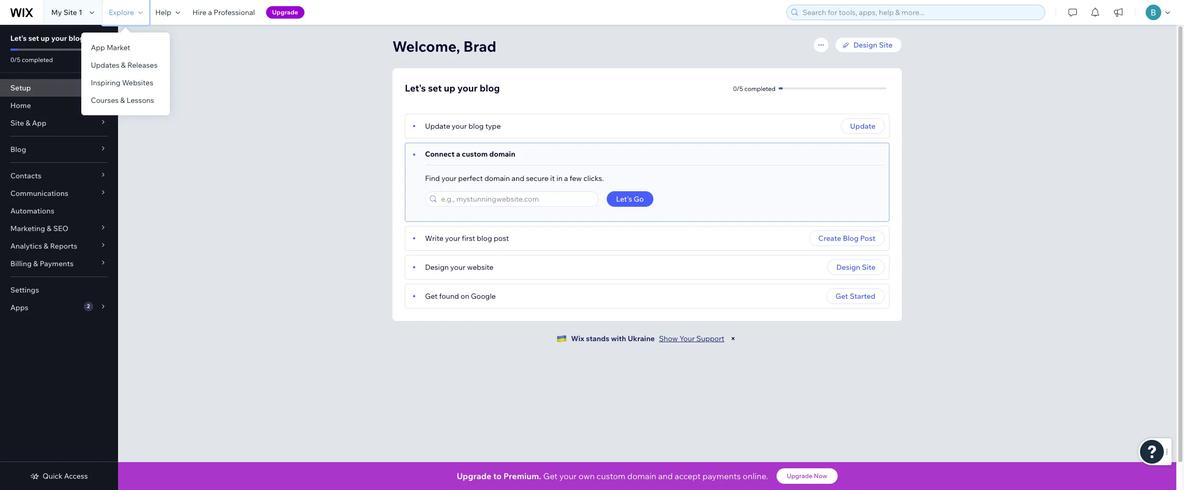 Task type: describe. For each thing, give the bounding box(es) containing it.
get for get started
[[836, 292, 848, 301]]

analytics & reports button
[[0, 238, 118, 255]]

wix
[[571, 334, 584, 344]]

automations link
[[0, 202, 118, 220]]

to
[[493, 472, 502, 482]]

design site link
[[835, 37, 902, 53]]

2 vertical spatial domain
[[627, 472, 656, 482]]

first
[[462, 234, 475, 243]]

secure
[[526, 174, 549, 183]]

website
[[467, 263, 493, 272]]

connect
[[425, 150, 454, 159]]

let's go
[[616, 195, 644, 204]]

courses & lessons
[[91, 96, 154, 105]]

design site button
[[827, 260, 885, 275]]

updates & releases
[[91, 61, 158, 70]]

your left the own
[[559, 472, 577, 482]]

& for marketing
[[47, 224, 52, 233]]

settings
[[10, 286, 39, 295]]

hire
[[192, 8, 206, 17]]

communications
[[10, 189, 68, 198]]

get started button
[[826, 289, 885, 304]]

completed inside sidebar 'element'
[[22, 56, 53, 64]]

found
[[439, 292, 459, 301]]

upgrade for upgrade to premium. get your own custom domain and accept payments online.
[[457, 472, 491, 482]]

a for custom
[[456, 150, 460, 159]]

few
[[570, 174, 582, 183]]

welcome, brad
[[392, 37, 496, 55]]

websites
[[122, 78, 153, 87]]

access
[[64, 472, 88, 481]]

contacts button
[[0, 167, 118, 185]]

clicks.
[[583, 174, 604, 183]]

1 vertical spatial let's set up your blog
[[405, 82, 500, 94]]

courses & lessons link
[[81, 92, 170, 109]]

home
[[10, 101, 31, 110]]

lessons
[[127, 96, 154, 105]]

stands
[[586, 334, 609, 344]]

own
[[579, 472, 595, 482]]

post
[[860, 234, 875, 243]]

analytics & reports
[[10, 242, 77, 251]]

site down search for tools, apps, help & more... "field"
[[879, 40, 893, 50]]

get found on google
[[425, 292, 496, 301]]

reports
[[50, 242, 77, 251]]

billing & payments button
[[0, 255, 118, 273]]

1 vertical spatial let's
[[405, 82, 426, 94]]

site inside dropdown button
[[10, 119, 24, 128]]

your left first at the left top
[[445, 234, 460, 243]]

1 horizontal spatial app
[[91, 43, 105, 52]]

billing
[[10, 259, 32, 269]]

blog right first at the left top
[[477, 234, 492, 243]]

up inside sidebar 'element'
[[41, 34, 50, 43]]

1 vertical spatial 0/5
[[733, 85, 743, 92]]

your
[[680, 334, 695, 344]]

blog inside button
[[843, 234, 859, 243]]

blog inside dropdown button
[[10, 145, 26, 154]]

1 vertical spatial 0/5 completed
[[733, 85, 776, 92]]

upgrade to premium. get your own custom domain and accept payments online.
[[457, 472, 768, 482]]

setup
[[10, 83, 31, 93]]

& for analytics
[[44, 242, 48, 251]]

create
[[818, 234, 841, 243]]

upgrade button
[[266, 6, 304, 19]]

quick access button
[[30, 472, 88, 481]]

app market
[[91, 43, 130, 52]]

sidebar element
[[0, 25, 118, 491]]

your left website
[[450, 263, 465, 272]]

upgrade now button
[[776, 469, 838, 485]]

inspiring
[[91, 78, 120, 87]]

analytics
[[10, 242, 42, 251]]

site left 1
[[63, 8, 77, 17]]

setup link
[[0, 79, 118, 97]]

courses
[[91, 96, 119, 105]]

e.g., mystunningwebsite.com field
[[438, 192, 595, 207]]

google
[[471, 292, 496, 301]]

2
[[87, 303, 90, 310]]

help
[[155, 8, 171, 17]]

a for professional
[[208, 8, 212, 17]]

domain for custom
[[489, 150, 515, 159]]

inspiring websites
[[91, 78, 153, 87]]

hire a professional link
[[186, 0, 261, 25]]

communications button
[[0, 185, 118, 202]]

create blog post
[[818, 234, 875, 243]]

contacts
[[10, 171, 41, 181]]

1 horizontal spatial get
[[543, 472, 558, 482]]

find your perfect domain and secure it in a few clicks.
[[425, 174, 604, 183]]

app market link
[[81, 39, 170, 56]]

apps
[[10, 303, 28, 313]]

connect a custom domain
[[425, 150, 515, 159]]

market
[[107, 43, 130, 52]]

it
[[550, 174, 555, 183]]

marketing & seo button
[[0, 220, 118, 238]]



Task type: vqa. For each thing, say whether or not it's contained in the screenshot.
Get found on Google
yes



Task type: locate. For each thing, give the bounding box(es) containing it.
blog up type
[[480, 82, 500, 94]]

0 horizontal spatial custom
[[462, 150, 488, 159]]

0 horizontal spatial get
[[425, 292, 438, 301]]

0 vertical spatial up
[[41, 34, 50, 43]]

1 vertical spatial a
[[456, 150, 460, 159]]

let's up setup at the left of page
[[10, 34, 27, 43]]

up up update your blog type
[[444, 82, 455, 94]]

up up "setup" link
[[41, 34, 50, 43]]

billing & payments
[[10, 259, 73, 269]]

&
[[121, 61, 126, 70], [120, 96, 125, 105], [26, 119, 30, 128], [47, 224, 52, 233], [44, 242, 48, 251], [33, 259, 38, 269]]

0 horizontal spatial up
[[41, 34, 50, 43]]

1 horizontal spatial let's set up your blog
[[405, 82, 500, 94]]

0/5 inside sidebar 'element'
[[10, 56, 20, 64]]

in
[[556, 174, 562, 183]]

0 vertical spatial let's
[[10, 34, 27, 43]]

1 horizontal spatial 0/5 completed
[[733, 85, 776, 92]]

and left secure
[[512, 174, 524, 183]]

design your website
[[425, 263, 493, 272]]

upgrade for upgrade now
[[787, 473, 813, 480]]

domain up the find your perfect domain and secure it in a few clicks.
[[489, 150, 515, 159]]

0 vertical spatial let's set up your blog
[[10, 34, 84, 43]]

0 horizontal spatial completed
[[22, 56, 53, 64]]

let's inside let's go 'button'
[[616, 195, 632, 204]]

app
[[91, 43, 105, 52], [32, 119, 46, 128]]

updates & releases link
[[81, 56, 170, 74]]

site & app
[[10, 119, 46, 128]]

update
[[425, 122, 450, 131], [850, 122, 875, 131]]

my
[[51, 8, 62, 17]]

2 horizontal spatial upgrade
[[787, 473, 813, 480]]

set
[[28, 34, 39, 43], [428, 82, 442, 94]]

0 horizontal spatial app
[[32, 119, 46, 128]]

releases
[[127, 61, 158, 70]]

0 vertical spatial 0/5 completed
[[10, 56, 53, 64]]

& right billing
[[33, 259, 38, 269]]

1 horizontal spatial and
[[658, 472, 673, 482]]

& left the seo
[[47, 224, 52, 233]]

0 vertical spatial design site
[[853, 40, 893, 50]]

design
[[853, 40, 877, 50], [425, 263, 449, 272], [836, 263, 860, 272]]

design site
[[853, 40, 893, 50], [836, 263, 875, 272]]

1 vertical spatial blog
[[843, 234, 859, 243]]

get right premium.
[[543, 472, 558, 482]]

0 vertical spatial completed
[[22, 56, 53, 64]]

marketing
[[10, 224, 45, 233]]

write your first blog post
[[425, 234, 509, 243]]

update for update your blog type
[[425, 122, 450, 131]]

0 vertical spatial app
[[91, 43, 105, 52]]

upgrade left to
[[457, 472, 491, 482]]

1 vertical spatial completed
[[744, 85, 776, 92]]

custom up perfect
[[462, 150, 488, 159]]

0 vertical spatial set
[[28, 34, 39, 43]]

started
[[850, 292, 875, 301]]

with
[[611, 334, 626, 344]]

upgrade now
[[787, 473, 827, 480]]

and
[[512, 174, 524, 183], [658, 472, 673, 482]]

a right connect
[[456, 150, 460, 159]]

a right 'in'
[[564, 174, 568, 183]]

perfect
[[458, 174, 483, 183]]

seo
[[53, 224, 68, 233]]

accept
[[675, 472, 701, 482]]

1 vertical spatial app
[[32, 119, 46, 128]]

app up updates at the left top
[[91, 43, 105, 52]]

let's left go
[[616, 195, 632, 204]]

1 vertical spatial design site
[[836, 263, 875, 272]]

custom
[[462, 150, 488, 159], [597, 472, 625, 482]]

upgrade for upgrade
[[272, 8, 298, 16]]

0/5 completed
[[10, 56, 53, 64], [733, 85, 776, 92]]

let's
[[10, 34, 27, 43], [405, 82, 426, 94], [616, 195, 632, 204]]

wix stands with ukraine show your support
[[571, 334, 724, 344]]

1 horizontal spatial blog
[[843, 234, 859, 243]]

1 horizontal spatial completed
[[744, 85, 776, 92]]

get inside button
[[836, 292, 848, 301]]

blog left type
[[468, 122, 484, 131]]

now
[[814, 473, 827, 480]]

& for updates
[[121, 61, 126, 70]]

your right find
[[441, 174, 457, 183]]

& for billing
[[33, 259, 38, 269]]

domain
[[489, 150, 515, 159], [484, 174, 510, 183], [627, 472, 656, 482]]

a right hire
[[208, 8, 212, 17]]

post
[[494, 234, 509, 243]]

& inside dropdown button
[[44, 242, 48, 251]]

find
[[425, 174, 440, 183]]

get left found
[[425, 292, 438, 301]]

blog left 'post'
[[843, 234, 859, 243]]

0 horizontal spatial blog
[[10, 145, 26, 154]]

& down inspiring websites on the top of the page
[[120, 96, 125, 105]]

design site inside design site button
[[836, 263, 875, 272]]

design inside design site button
[[836, 263, 860, 272]]

site down 'post'
[[862, 263, 875, 272]]

quick
[[43, 472, 62, 481]]

on
[[461, 292, 469, 301]]

let's set up your blog down my
[[10, 34, 84, 43]]

domain left accept
[[627, 472, 656, 482]]

up
[[41, 34, 50, 43], [444, 82, 455, 94]]

Search for tools, apps, help & more... field
[[799, 5, 1042, 20]]

let's inside sidebar 'element'
[[10, 34, 27, 43]]

update for update
[[850, 122, 875, 131]]

0 vertical spatial custom
[[462, 150, 488, 159]]

0/5 completed inside sidebar 'element'
[[10, 56, 53, 64]]

0 horizontal spatial 0/5 completed
[[10, 56, 53, 64]]

let's set up your blog up update your blog type
[[405, 82, 500, 94]]

let's set up your blog inside sidebar 'element'
[[10, 34, 84, 43]]

explore
[[109, 8, 134, 17]]

upgrade right professional
[[272, 8, 298, 16]]

quick access
[[43, 472, 88, 481]]

update your blog type
[[425, 122, 501, 131]]

0 horizontal spatial and
[[512, 174, 524, 183]]

1 vertical spatial up
[[444, 82, 455, 94]]

1
[[79, 8, 82, 17]]

app inside dropdown button
[[32, 119, 46, 128]]

get
[[425, 292, 438, 301], [836, 292, 848, 301], [543, 472, 558, 482]]

& for courses
[[120, 96, 125, 105]]

blog inside sidebar 'element'
[[69, 34, 84, 43]]

custom right the own
[[597, 472, 625, 482]]

blog
[[10, 145, 26, 154], [843, 234, 859, 243]]

0 horizontal spatial update
[[425, 122, 450, 131]]

& up inspiring websites on the top of the page
[[121, 61, 126, 70]]

support
[[696, 334, 724, 344]]

premium.
[[503, 472, 541, 482]]

domain for perfect
[[484, 174, 510, 183]]

my site 1
[[51, 8, 82, 17]]

update button
[[841, 119, 885, 134]]

your up connect a custom domain
[[452, 122, 467, 131]]

0 horizontal spatial let's set up your blog
[[10, 34, 84, 43]]

domain right perfect
[[484, 174, 510, 183]]

design site inside the design site link
[[853, 40, 893, 50]]

2 horizontal spatial let's
[[616, 195, 632, 204]]

blog button
[[0, 141, 118, 158]]

& left reports
[[44, 242, 48, 251]]

let's down welcome, on the left top
[[405, 82, 426, 94]]

app down home 'link'
[[32, 119, 46, 128]]

0 horizontal spatial upgrade
[[272, 8, 298, 16]]

1 horizontal spatial 0/5
[[733, 85, 743, 92]]

1 vertical spatial set
[[428, 82, 442, 94]]

ukraine
[[628, 334, 655, 344]]

1 horizontal spatial update
[[850, 122, 875, 131]]

professional
[[214, 8, 255, 17]]

0 vertical spatial 0/5
[[10, 56, 20, 64]]

marketing & seo
[[10, 224, 68, 233]]

show
[[659, 334, 678, 344]]

0 vertical spatial a
[[208, 8, 212, 17]]

payments
[[40, 259, 73, 269]]

updates
[[91, 61, 119, 70]]

1 vertical spatial and
[[658, 472, 673, 482]]

online.
[[743, 472, 768, 482]]

help button
[[149, 0, 186, 25]]

set up setup at the left of page
[[28, 34, 39, 43]]

set down welcome, on the left top
[[428, 82, 442, 94]]

your up update your blog type
[[457, 82, 478, 94]]

your inside sidebar 'element'
[[51, 34, 67, 43]]

2 vertical spatial a
[[564, 174, 568, 183]]

go
[[634, 195, 644, 204]]

inspiring websites link
[[81, 74, 170, 92]]

2 horizontal spatial a
[[564, 174, 568, 183]]

1 vertical spatial custom
[[597, 472, 625, 482]]

site & app button
[[0, 114, 118, 132]]

blog
[[69, 34, 84, 43], [480, 82, 500, 94], [468, 122, 484, 131], [477, 234, 492, 243]]

1 update from the left
[[425, 122, 450, 131]]

2 horizontal spatial get
[[836, 292, 848, 301]]

site
[[63, 8, 77, 17], [879, 40, 893, 50], [10, 119, 24, 128], [862, 263, 875, 272]]

0 vertical spatial blog
[[10, 145, 26, 154]]

1 horizontal spatial upgrade
[[457, 472, 491, 482]]

upgrade left the "now"
[[787, 473, 813, 480]]

show your support button
[[659, 334, 724, 344]]

blog down 1
[[69, 34, 84, 43]]

0 vertical spatial and
[[512, 174, 524, 183]]

and left accept
[[658, 472, 673, 482]]

1 horizontal spatial let's
[[405, 82, 426, 94]]

hire a professional
[[192, 8, 255, 17]]

0 horizontal spatial a
[[208, 8, 212, 17]]

upgrade
[[272, 8, 298, 16], [457, 472, 491, 482], [787, 473, 813, 480]]

& for site
[[26, 119, 30, 128]]

1 horizontal spatial up
[[444, 82, 455, 94]]

1 horizontal spatial set
[[428, 82, 442, 94]]

get left started
[[836, 292, 848, 301]]

create blog post button
[[809, 231, 885, 246]]

automations
[[10, 207, 54, 216]]

write
[[425, 234, 443, 243]]

0 horizontal spatial set
[[28, 34, 39, 43]]

site down home
[[10, 119, 24, 128]]

let's go button
[[607, 192, 653, 207]]

get for get found on google
[[425, 292, 438, 301]]

& inside popup button
[[33, 259, 38, 269]]

set inside sidebar 'element'
[[28, 34, 39, 43]]

get started
[[836, 292, 875, 301]]

0 vertical spatial domain
[[489, 150, 515, 159]]

welcome,
[[392, 37, 460, 55]]

payments
[[703, 472, 741, 482]]

2 update from the left
[[850, 122, 875, 131]]

& down home
[[26, 119, 30, 128]]

update inside update button
[[850, 122, 875, 131]]

0 horizontal spatial 0/5
[[10, 56, 20, 64]]

your down my
[[51, 34, 67, 43]]

0 horizontal spatial let's
[[10, 34, 27, 43]]

blog up the contacts
[[10, 145, 26, 154]]

1 horizontal spatial a
[[456, 150, 460, 159]]

2 vertical spatial let's
[[616, 195, 632, 204]]

1 horizontal spatial custom
[[597, 472, 625, 482]]

site inside button
[[862, 263, 875, 272]]

1 vertical spatial domain
[[484, 174, 510, 183]]



